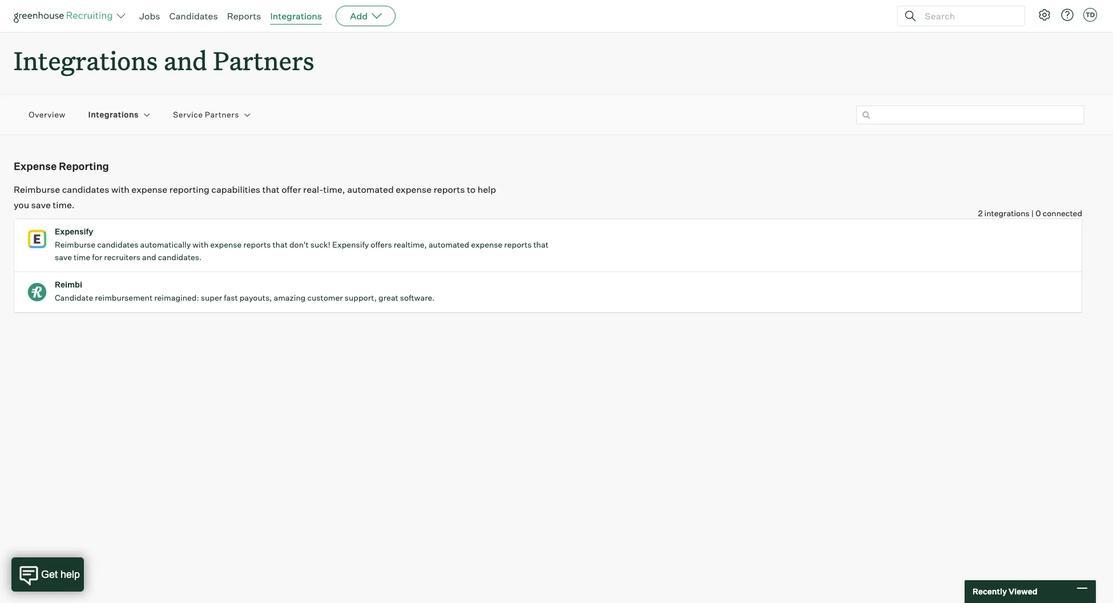 Task type: locate. For each thing, give the bounding box(es) containing it.
1 horizontal spatial automated
[[429, 240, 469, 250]]

1 vertical spatial automated
[[429, 240, 469, 250]]

connected
[[1043, 208, 1082, 218]]

1 vertical spatial save
[[55, 252, 72, 262]]

0 vertical spatial candidates
[[62, 184, 109, 195]]

1 vertical spatial candidates
[[97, 240, 138, 250]]

offer
[[282, 184, 301, 195]]

1 horizontal spatial and
[[164, 43, 207, 77]]

integrations
[[270, 10, 322, 22], [14, 43, 158, 77], [88, 110, 139, 120]]

reporting
[[169, 184, 209, 195]]

partners down reports link
[[213, 43, 314, 77]]

reimbursement
[[95, 293, 152, 303]]

0 vertical spatial reimburse
[[14, 184, 60, 195]]

save
[[31, 199, 51, 211], [55, 252, 72, 262]]

expensify up time
[[55, 227, 93, 236]]

td
[[1086, 11, 1095, 19]]

0 vertical spatial with
[[111, 184, 129, 195]]

automated inside reimburse candidates with expense reporting capabilities that offer real-time, automated expense reports to help you save time.
[[347, 184, 394, 195]]

jobs
[[139, 10, 160, 22]]

save left time
[[55, 252, 72, 262]]

save right you
[[31, 199, 51, 211]]

1 horizontal spatial save
[[55, 252, 72, 262]]

reports
[[434, 184, 465, 195], [243, 240, 271, 250], [504, 240, 532, 250]]

|
[[1031, 208, 1034, 218]]

great
[[378, 293, 398, 303]]

automated right realtime,
[[429, 240, 469, 250]]

expensify reimburse candidates automatically with expense reports that don't suck! expensify offers realtime, automated expense reports that save time for recruiters and candidates.
[[55, 227, 548, 262]]

1 horizontal spatial with
[[193, 240, 208, 250]]

automated right time,
[[347, 184, 394, 195]]

and down automatically
[[142, 252, 156, 262]]

1 vertical spatial reimburse
[[55, 240, 95, 250]]

partners right the service
[[205, 110, 239, 120]]

1 vertical spatial partners
[[205, 110, 239, 120]]

expense
[[131, 184, 167, 195], [396, 184, 432, 195], [210, 240, 242, 250], [471, 240, 502, 250]]

customer
[[307, 293, 343, 303]]

that
[[262, 184, 280, 195], [273, 240, 288, 250], [533, 240, 548, 250]]

1 vertical spatial integrations
[[14, 43, 158, 77]]

expense left reporting
[[131, 184, 167, 195]]

0 vertical spatial save
[[31, 199, 51, 211]]

with
[[111, 184, 129, 195], [193, 240, 208, 250]]

save inside reimburse candidates with expense reporting capabilities that offer real-time, automated expense reports to help you save time.
[[31, 199, 51, 211]]

reports inside reimburse candidates with expense reporting capabilities that offer real-time, automated expense reports to help you save time.
[[434, 184, 465, 195]]

jobs link
[[139, 10, 160, 22]]

0 vertical spatial expensify
[[55, 227, 93, 236]]

reimburse
[[14, 184, 60, 195], [55, 240, 95, 250]]

2 vertical spatial integrations
[[88, 110, 139, 120]]

candidates
[[62, 184, 109, 195], [97, 240, 138, 250]]

0 horizontal spatial save
[[31, 199, 51, 211]]

td button
[[1081, 6, 1099, 24]]

1 horizontal spatial integrations link
[[270, 10, 322, 22]]

service partners link
[[173, 109, 239, 120]]

0 horizontal spatial with
[[111, 184, 129, 195]]

integrations
[[984, 208, 1030, 218]]

support,
[[345, 293, 377, 303]]

None text field
[[856, 105, 1084, 124]]

candidates up recruiters
[[97, 240, 138, 250]]

time,
[[323, 184, 345, 195]]

candidates
[[169, 10, 218, 22]]

reimburse candidates with expense reporting capabilities that offer real-time, automated expense reports to help you save time.
[[14, 184, 496, 211]]

reimburse up you
[[14, 184, 60, 195]]

2 horizontal spatial reports
[[504, 240, 532, 250]]

and
[[164, 43, 207, 77], [142, 252, 156, 262]]

recruiters
[[104, 252, 140, 262]]

reports
[[227, 10, 261, 22]]

reimburse up time
[[55, 240, 95, 250]]

don't
[[289, 240, 309, 250]]

expensify
[[55, 227, 93, 236], [332, 240, 369, 250]]

reimbi candidate reimbursement reimagined: super fast payouts, amazing customer support, great software.
[[55, 280, 435, 303]]

0 horizontal spatial integrations link
[[88, 109, 139, 120]]

expense
[[14, 160, 57, 172]]

Search text field
[[922, 8, 1014, 24]]

and down the candidates 'link'
[[164, 43, 207, 77]]

integrations link
[[270, 10, 322, 22], [88, 109, 139, 120]]

automated
[[347, 184, 394, 195], [429, 240, 469, 250]]

help
[[478, 184, 496, 195]]

0 vertical spatial automated
[[347, 184, 394, 195]]

0 vertical spatial and
[[164, 43, 207, 77]]

0 vertical spatial integrations
[[270, 10, 322, 22]]

automatically
[[140, 240, 191, 250]]

greenhouse recruiting image
[[14, 9, 116, 23]]

0 horizontal spatial automated
[[347, 184, 394, 195]]

reports link
[[227, 10, 261, 22]]

recently viewed
[[973, 587, 1037, 597]]

1 vertical spatial expensify
[[332, 240, 369, 250]]

1 horizontal spatial reports
[[434, 184, 465, 195]]

partners
[[213, 43, 314, 77], [205, 110, 239, 120]]

reimburse inside 'expensify reimburse candidates automatically with expense reports that don't suck! expensify offers realtime, automated expense reports that save time for recruiters and candidates.'
[[55, 240, 95, 250]]

td button
[[1083, 8, 1097, 22]]

reimburse inside reimburse candidates with expense reporting capabilities that offer real-time, automated expense reports to help you save time.
[[14, 184, 60, 195]]

candidates inside 'expensify reimburse candidates automatically with expense reports that don't suck! expensify offers realtime, automated expense reports that save time for recruiters and candidates.'
[[97, 240, 138, 250]]

offers
[[371, 240, 392, 250]]

1 vertical spatial with
[[193, 240, 208, 250]]

0 horizontal spatial and
[[142, 252, 156, 262]]

reimbi
[[55, 280, 82, 289]]

candidates down reporting
[[62, 184, 109, 195]]

expensify right suck!
[[332, 240, 369, 250]]

realtime,
[[394, 240, 427, 250]]

1 vertical spatial and
[[142, 252, 156, 262]]

expense reporting
[[14, 160, 109, 172]]



Task type: describe. For each thing, give the bounding box(es) containing it.
service partners
[[173, 110, 239, 120]]

software.
[[400, 293, 435, 303]]

service
[[173, 110, 203, 120]]

expense up realtime,
[[396, 184, 432, 195]]

add
[[350, 10, 368, 22]]

0
[[1035, 208, 1041, 218]]

to
[[467, 184, 476, 195]]

0 horizontal spatial expensify
[[55, 227, 93, 236]]

candidates link
[[169, 10, 218, 22]]

candidates.
[[158, 252, 202, 262]]

and inside 'expensify reimburse candidates automatically with expense reports that don't suck! expensify offers realtime, automated expense reports that save time for recruiters and candidates.'
[[142, 252, 156, 262]]

1 vertical spatial integrations link
[[88, 109, 139, 120]]

0 vertical spatial integrations link
[[270, 10, 322, 22]]

overview link
[[29, 109, 65, 120]]

recently
[[973, 587, 1007, 597]]

time.
[[53, 199, 75, 211]]

0 vertical spatial partners
[[213, 43, 314, 77]]

integrations for top integrations link
[[270, 10, 322, 22]]

1 horizontal spatial expensify
[[332, 240, 369, 250]]

2
[[978, 208, 983, 218]]

configure image
[[1038, 8, 1051, 22]]

integrations for bottommost integrations link
[[88, 110, 139, 120]]

time
[[74, 252, 90, 262]]

capabilities
[[211, 184, 260, 195]]

fast
[[224, 293, 238, 303]]

0 horizontal spatial reports
[[243, 240, 271, 250]]

overview
[[29, 110, 65, 120]]

for
[[92, 252, 102, 262]]

viewed
[[1009, 587, 1037, 597]]

expense down help
[[471, 240, 502, 250]]

save inside 'expensify reimburse candidates automatically with expense reports that don't suck! expensify offers realtime, automated expense reports that save time for recruiters and candidates.'
[[55, 252, 72, 262]]

suck!
[[310, 240, 330, 250]]

with inside reimburse candidates with expense reporting capabilities that offer real-time, automated expense reports to help you save time.
[[111, 184, 129, 195]]

amazing
[[274, 293, 306, 303]]

expense up "reimbi candidate reimbursement reimagined: super fast payouts, amazing customer support, great software."
[[210, 240, 242, 250]]

real-
[[303, 184, 323, 195]]

super
[[201, 293, 222, 303]]

candidates inside reimburse candidates with expense reporting capabilities that offer real-time, automated expense reports to help you save time.
[[62, 184, 109, 195]]

automated inside 'expensify reimburse candidates automatically with expense reports that don't suck! expensify offers realtime, automated expense reports that save time for recruiters and candidates.'
[[429, 240, 469, 250]]

reporting
[[59, 160, 109, 172]]

you
[[14, 199, 29, 211]]

integrations and partners
[[14, 43, 314, 77]]

2 integrations | 0 connected
[[978, 208, 1082, 218]]

with inside 'expensify reimburse candidates automatically with expense reports that don't suck! expensify offers realtime, automated expense reports that save time for recruiters and candidates.'
[[193, 240, 208, 250]]

integrations for integrations and partners
[[14, 43, 158, 77]]

candidate
[[55, 293, 93, 303]]

that inside reimburse candidates with expense reporting capabilities that offer real-time, automated expense reports to help you save time.
[[262, 184, 280, 195]]

payouts,
[[240, 293, 272, 303]]

add button
[[336, 6, 396, 26]]

reimagined:
[[154, 293, 199, 303]]



Task type: vqa. For each thing, say whether or not it's contained in the screenshot.
the bottommost and
yes



